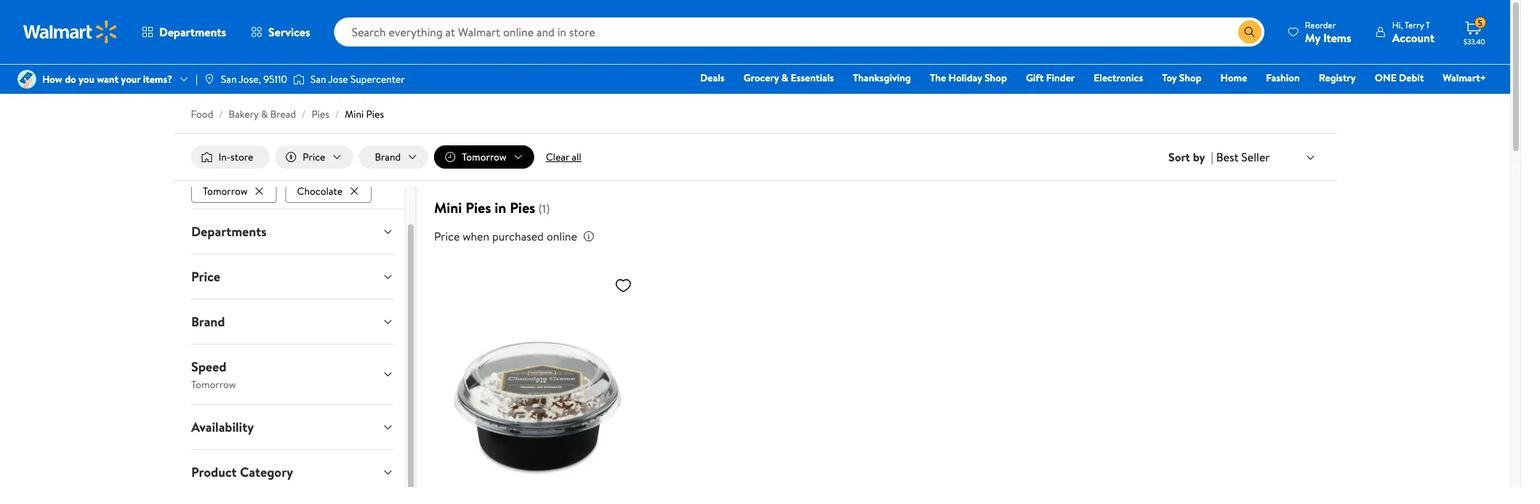 Task type: vqa. For each thing, say whether or not it's contained in the screenshot.
View Spring Break. Low Prices? Love It! From Seven Dollars. Shop Now. Image Shows Three People In Bathing Suits Standing Next To The Ocean, Pause Video in the top of the page
no



Task type: locate. For each thing, give the bounding box(es) containing it.
pies down supercenter
[[366, 107, 384, 121]]

thanksgiving
[[853, 71, 911, 85]]

tomorrow list item
[[191, 176, 279, 202]]

0 horizontal spatial mini
[[345, 107, 364, 121]]

0 horizontal spatial  image
[[204, 73, 215, 85]]

items?
[[143, 72, 172, 86]]

departments button up price tab
[[179, 209, 405, 253]]

1 horizontal spatial &
[[782, 71, 789, 85]]

1 san from the left
[[221, 72, 237, 86]]

chocolate button
[[285, 179, 371, 202]]

0 vertical spatial &
[[782, 71, 789, 85]]

sort and filter section element
[[173, 134, 1337, 180]]

0 vertical spatial |
[[196, 72, 198, 86]]

one
[[1375, 71, 1397, 85]]

3 / from the left
[[335, 107, 339, 121]]

jose
[[328, 72, 348, 86]]

speed tomorrow
[[191, 357, 236, 391]]

legal information image
[[583, 231, 595, 242]]

Walmart Site-Wide search field
[[334, 17, 1265, 47]]

clear all button
[[540, 145, 587, 169]]

$33.40
[[1464, 36, 1486, 46]]

1 vertical spatial brand
[[191, 312, 225, 330]]

services
[[268, 24, 310, 40]]

grocery
[[744, 71, 779, 85]]

departments button up the items?
[[129, 15, 239, 49]]

pies left (1)
[[510, 198, 536, 218]]

mini
[[345, 107, 364, 121], [434, 198, 462, 218]]

supercenter
[[351, 72, 405, 86]]

your
[[121, 72, 141, 86]]

1 vertical spatial tomorrow
[[203, 183, 247, 198]]

debit
[[1400, 71, 1425, 85]]

departments
[[159, 24, 226, 40], [191, 222, 266, 240]]

san left jose,
[[221, 72, 237, 86]]

| right by
[[1211, 149, 1214, 165]]

electronics
[[1094, 71, 1144, 85]]

sort
[[1169, 149, 1191, 165]]

/
[[219, 107, 223, 121], [302, 107, 306, 121], [335, 107, 339, 121]]

| inside 'sort and filter section' element
[[1211, 149, 1214, 165]]

san jose supercenter
[[311, 72, 405, 86]]

2 vertical spatial price
[[191, 267, 220, 285]]

best
[[1217, 149, 1239, 165]]

brand button down mini pies link
[[359, 145, 429, 169]]

1 vertical spatial mini
[[434, 198, 462, 218]]

san left jose at left
[[311, 72, 326, 86]]

essentials
[[791, 71, 834, 85]]

1 horizontal spatial mini
[[434, 198, 462, 218]]

1 horizontal spatial san
[[311, 72, 326, 86]]

2 horizontal spatial price
[[434, 228, 460, 244]]

shop inside the holiday shop link
[[985, 71, 1007, 85]]

tomorrow inside button
[[203, 183, 247, 198]]

search icon image
[[1244, 26, 1256, 38]]

 image right 95110
[[293, 72, 305, 87]]

departments up the items?
[[159, 24, 226, 40]]

/ right food
[[219, 107, 223, 121]]

brand down mini pies link
[[375, 150, 401, 164]]

san
[[221, 72, 237, 86], [311, 72, 326, 86]]

/ left pies link
[[302, 107, 306, 121]]

1 vertical spatial brand button
[[179, 299, 405, 344]]

 image
[[293, 72, 305, 87], [204, 73, 215, 85]]

the holiday shop
[[930, 71, 1007, 85]]

gift
[[1026, 71, 1044, 85]]

 image
[[17, 70, 36, 89]]

price button up chocolate
[[275, 145, 353, 169]]

1 vertical spatial departments
[[191, 222, 266, 240]]

tomorrow up mini pies in pies (1) on the top left of page
[[462, 150, 507, 164]]

5
[[1478, 17, 1483, 29]]

pies right bread
[[312, 107, 329, 121]]

0 vertical spatial tomorrow
[[462, 150, 507, 164]]

1 / from the left
[[219, 107, 223, 121]]

| up food
[[196, 72, 198, 86]]

price button down departments tab
[[179, 254, 405, 298]]

best seller
[[1217, 149, 1270, 165]]

my
[[1306, 29, 1321, 45]]

brand button down price tab
[[179, 299, 405, 344]]

reorder
[[1306, 19, 1336, 31]]

product category tab
[[179, 450, 405, 487]]

mini left in
[[434, 198, 462, 218]]

2 san from the left
[[311, 72, 326, 86]]

|
[[196, 72, 198, 86], [1211, 149, 1214, 165]]

 image for san jose supercenter
[[293, 72, 305, 87]]

walmart+
[[1443, 71, 1487, 85]]

2 shop from the left
[[1180, 71, 1202, 85]]

grocery & essentials
[[744, 71, 834, 85]]

the holiday shop link
[[924, 70, 1014, 85]]

1 vertical spatial |
[[1211, 149, 1214, 165]]

list
[[191, 176, 393, 202]]

0 vertical spatial brand
[[375, 150, 401, 164]]

tomorrow button
[[434, 145, 534, 169]]

1 horizontal spatial /
[[302, 107, 306, 121]]

 image up food
[[204, 73, 215, 85]]

1 horizontal spatial brand
[[375, 150, 401, 164]]

0 horizontal spatial shop
[[985, 71, 1007, 85]]

clear
[[546, 150, 570, 164]]

0 vertical spatial brand button
[[359, 145, 429, 169]]

2 vertical spatial tomorrow
[[191, 377, 236, 391]]

0 horizontal spatial brand
[[191, 312, 225, 330]]

& left bread
[[261, 107, 268, 121]]

tomorrow inside speed tab
[[191, 377, 236, 391]]

/ right pies link
[[335, 107, 339, 121]]

product
[[191, 463, 236, 481]]

95110
[[263, 72, 287, 86]]

0 horizontal spatial |
[[196, 72, 198, 86]]

price button
[[275, 145, 353, 169], [179, 254, 405, 298]]

all
[[572, 150, 582, 164]]

brand up speed
[[191, 312, 225, 330]]

fashion link
[[1260, 70, 1307, 85]]

1 horizontal spatial  image
[[293, 72, 305, 87]]

& right grocery
[[782, 71, 789, 85]]

0 horizontal spatial san
[[221, 72, 237, 86]]

brand
[[375, 150, 401, 164], [191, 312, 225, 330]]

one debit
[[1375, 71, 1425, 85]]

0 horizontal spatial /
[[219, 107, 223, 121]]

0 horizontal spatial &
[[261, 107, 268, 121]]

finder
[[1047, 71, 1075, 85]]

bakery
[[229, 107, 259, 121]]

tomorrow
[[462, 150, 507, 164], [203, 183, 247, 198], [191, 377, 236, 391]]

mini right pies link
[[345, 107, 364, 121]]

brand button
[[359, 145, 429, 169], [179, 299, 405, 344]]

brand tab
[[179, 299, 405, 344]]

walmart+ link
[[1437, 70, 1493, 85]]

clear all
[[546, 150, 582, 164]]

1 horizontal spatial shop
[[1180, 71, 1202, 85]]

departments down tomorrow button in the top of the page
[[191, 222, 266, 240]]

1 horizontal spatial |
[[1211, 149, 1214, 165]]

(1)
[[539, 201, 550, 217]]

shop right holiday
[[985, 71, 1007, 85]]

price inside 'sort and filter section' element
[[303, 150, 325, 164]]

0 horizontal spatial price
[[191, 267, 220, 285]]

1 horizontal spatial price
[[303, 150, 325, 164]]

1 shop from the left
[[985, 71, 1007, 85]]

how
[[42, 72, 62, 86]]

0 vertical spatial price
[[303, 150, 325, 164]]

departments button
[[129, 15, 239, 49], [179, 209, 405, 253]]

departments inside tab
[[191, 222, 266, 240]]

1 vertical spatial price button
[[179, 254, 405, 298]]

you
[[79, 72, 94, 86]]

pies link
[[312, 107, 329, 121]]

walmart image
[[23, 20, 118, 44]]

tomorrow down speed
[[191, 377, 236, 391]]

price inside tab
[[191, 267, 220, 285]]

online
[[547, 228, 577, 244]]

2 horizontal spatial /
[[335, 107, 339, 121]]

price tab
[[179, 254, 405, 298]]

tomorrow down the in-
[[203, 183, 247, 198]]

shop right toy
[[1180, 71, 1202, 85]]

holiday
[[949, 71, 983, 85]]



Task type: describe. For each thing, give the bounding box(es) containing it.
store
[[231, 150, 253, 164]]

services button
[[239, 15, 323, 49]]

deals
[[701, 71, 725, 85]]

account
[[1393, 29, 1435, 45]]

san jose, 95110
[[221, 72, 287, 86]]

speed tab
[[179, 344, 405, 404]]

mini pies in pies (1)
[[434, 198, 550, 218]]

category
[[240, 463, 293, 481]]

gift finder link
[[1020, 70, 1082, 85]]

clear search field text image
[[1221, 26, 1233, 38]]

brand inside 'sort and filter section' element
[[375, 150, 401, 164]]

food / bakery & bread / pies / mini pies
[[191, 107, 384, 121]]

registry link
[[1313, 70, 1363, 85]]

 image for san jose, 95110
[[204, 73, 215, 85]]

by
[[1193, 149, 1206, 165]]

tomorrow button
[[191, 179, 276, 202]]

sort by |
[[1169, 149, 1214, 165]]

san for san jose supercenter
[[311, 72, 326, 86]]

0 vertical spatial price button
[[275, 145, 353, 169]]

t
[[1426, 19, 1431, 31]]

shop inside toy shop link
[[1180, 71, 1202, 85]]

how do you want your items?
[[42, 72, 172, 86]]

bread
[[270, 107, 296, 121]]

san for san jose, 95110
[[221, 72, 237, 86]]

2 / from the left
[[302, 107, 306, 121]]

electronics link
[[1088, 70, 1150, 85]]

seller
[[1242, 149, 1270, 165]]

chocolate list item
[[285, 176, 374, 202]]

toy shop
[[1163, 71, 1202, 85]]

in-store button
[[191, 145, 269, 169]]

product category button
[[179, 450, 405, 487]]

toy shop link
[[1156, 70, 1209, 85]]

do
[[65, 72, 76, 86]]

reorder my items
[[1306, 19, 1352, 45]]

product category
[[191, 463, 293, 481]]

0 vertical spatial mini
[[345, 107, 364, 121]]

home link
[[1214, 70, 1254, 85]]

hi, terry t account
[[1393, 19, 1435, 45]]

departments tab
[[179, 209, 405, 253]]

best seller button
[[1214, 148, 1320, 167]]

1 vertical spatial departments button
[[179, 209, 405, 253]]

in-store
[[219, 150, 253, 164]]

availability
[[191, 418, 254, 436]]

in
[[495, 198, 507, 218]]

home
[[1221, 71, 1248, 85]]

availability tab
[[179, 405, 405, 449]]

brand inside tab
[[191, 312, 225, 330]]

add to favorites list, walmart cream pie mini chocolate 7oz image
[[615, 276, 632, 295]]

bakery & bread link
[[229, 107, 296, 121]]

availability button
[[179, 405, 405, 449]]

Search search field
[[334, 17, 1265, 47]]

1 vertical spatial price
[[434, 228, 460, 244]]

grocery & essentials link
[[737, 70, 841, 85]]

jose,
[[239, 72, 261, 86]]

terry
[[1405, 19, 1425, 31]]

food
[[191, 107, 213, 121]]

want
[[97, 72, 119, 86]]

in-
[[219, 150, 231, 164]]

tomorrow inside dropdown button
[[462, 150, 507, 164]]

the
[[930, 71, 946, 85]]

items
[[1324, 29, 1352, 45]]

fashion
[[1267, 71, 1300, 85]]

when
[[463, 228, 490, 244]]

deals link
[[694, 70, 731, 85]]

0 vertical spatial departments button
[[129, 15, 239, 49]]

registry
[[1319, 71, 1356, 85]]

toy
[[1163, 71, 1177, 85]]

mini pies link
[[345, 107, 384, 121]]

thanksgiving link
[[847, 70, 918, 85]]

price when purchased online
[[434, 228, 577, 244]]

0 vertical spatial departments
[[159, 24, 226, 40]]

list containing tomorrow
[[191, 176, 393, 202]]

hi,
[[1393, 19, 1403, 31]]

chocolate
[[297, 183, 342, 198]]

speed
[[191, 357, 226, 376]]

food link
[[191, 107, 213, 121]]

one debit link
[[1369, 70, 1431, 85]]

pies left in
[[466, 198, 491, 218]]

gift finder
[[1026, 71, 1075, 85]]

walmart cream pie mini chocolate 7oz image
[[437, 271, 638, 487]]

purchased
[[492, 228, 544, 244]]

1 vertical spatial &
[[261, 107, 268, 121]]



